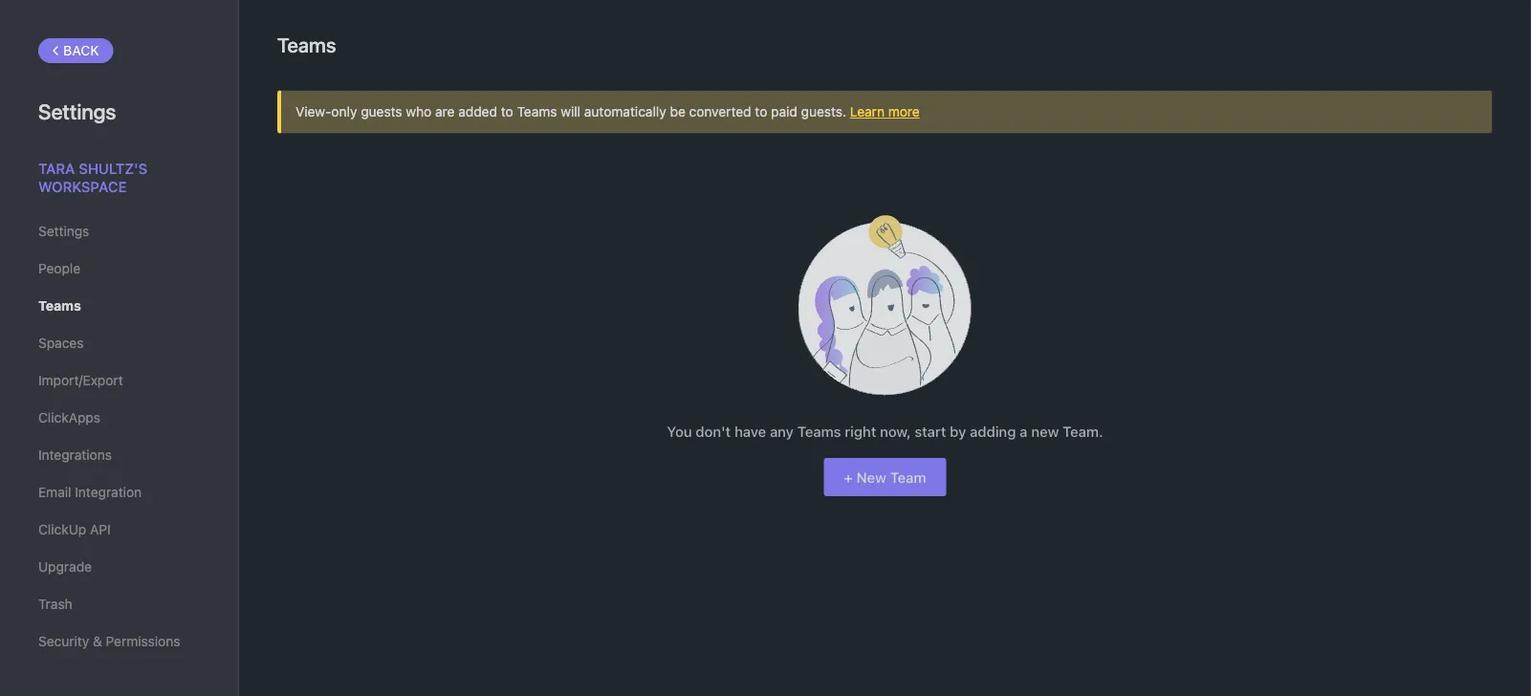 Task type: locate. For each thing, give the bounding box(es) containing it.
settings
[[38, 98, 116, 123], [38, 223, 89, 239]]

by
[[950, 423, 966, 440]]

permissions
[[106, 634, 180, 649]]

integrations
[[38, 447, 112, 463]]

upgrade link
[[38, 551, 200, 583]]

1 vertical spatial settings
[[38, 223, 89, 239]]

settings down 'back' link
[[38, 98, 116, 123]]

you don't have any teams right now, start by adding a new team.
[[667, 423, 1103, 440]]

to
[[501, 104, 513, 120], [755, 104, 767, 120]]

2 to from the left
[[755, 104, 767, 120]]

automatically
[[584, 104, 666, 120]]

to right added
[[501, 104, 513, 120]]

1 settings from the top
[[38, 98, 116, 123]]

now,
[[880, 423, 911, 440]]

shultz's
[[79, 160, 147, 176]]

0 horizontal spatial to
[[501, 104, 513, 120]]

+
[[844, 469, 853, 485]]

clickup api link
[[38, 514, 200, 546]]

spaces link
[[38, 327, 200, 360]]

teams inside the settings element
[[38, 298, 81, 314]]

teams link
[[38, 290, 200, 322]]

settings up the people
[[38, 223, 89, 239]]

converted
[[689, 104, 751, 120]]

1 horizontal spatial to
[[755, 104, 767, 120]]

people link
[[38, 252, 200, 285]]

guests.
[[801, 104, 846, 120]]

start
[[915, 423, 946, 440]]

0 vertical spatial settings
[[38, 98, 116, 123]]

to left paid at the top of the page
[[755, 104, 767, 120]]

added
[[458, 104, 497, 120]]

settings element
[[0, 0, 239, 696]]

new
[[1031, 423, 1059, 440]]

teams up view-
[[277, 33, 336, 57]]

email
[[38, 484, 71, 500]]

trash
[[38, 596, 72, 612]]

&
[[93, 634, 102, 649]]

adding
[[970, 423, 1016, 440]]

2 settings from the top
[[38, 223, 89, 239]]

teams
[[277, 33, 336, 57], [517, 104, 557, 120], [38, 298, 81, 314], [797, 423, 841, 440]]

teams down the people
[[38, 298, 81, 314]]

tara
[[38, 160, 75, 176]]

have
[[734, 423, 766, 440]]

upgrade
[[38, 559, 92, 575]]

more
[[888, 104, 920, 120]]

spaces
[[38, 335, 84, 351]]

be
[[670, 104, 685, 120]]

workspace
[[38, 178, 127, 195]]

are
[[435, 104, 455, 120]]



Task type: describe. For each thing, give the bounding box(es) containing it.
don't
[[696, 423, 731, 440]]

clickapps
[[38, 410, 100, 426]]

email integration
[[38, 484, 142, 500]]

security & permissions
[[38, 634, 180, 649]]

only
[[331, 104, 357, 120]]

a
[[1020, 423, 1027, 440]]

import/export
[[38, 372, 123, 388]]

you
[[667, 423, 692, 440]]

will
[[561, 104, 581, 120]]

clickup
[[38, 522, 86, 537]]

teams left will
[[517, 104, 557, 120]]

api
[[90, 522, 111, 537]]

security & permissions link
[[38, 625, 200, 658]]

guests
[[361, 104, 402, 120]]

clickup api
[[38, 522, 111, 537]]

settings link
[[38, 215, 200, 248]]

tara shultz's workspace
[[38, 160, 147, 195]]

learn more link
[[850, 104, 920, 120]]

right
[[845, 423, 876, 440]]

trash link
[[38, 588, 200, 621]]

people
[[38, 261, 80, 276]]

view-only guests who are added to teams will automatically be converted to paid guests. learn more
[[295, 104, 920, 120]]

integration
[[75, 484, 142, 500]]

back link
[[38, 38, 113, 63]]

+ new team
[[844, 469, 926, 485]]

email integration link
[[38, 476, 200, 509]]

security
[[38, 634, 89, 649]]

view-
[[295, 104, 331, 120]]

integrations link
[[38, 439, 200, 471]]

who
[[406, 104, 432, 120]]

teams right any
[[797, 423, 841, 440]]

back
[[63, 43, 99, 58]]

any
[[770, 423, 794, 440]]

team
[[890, 469, 926, 485]]

new
[[856, 469, 886, 485]]

1 to from the left
[[501, 104, 513, 120]]

team.
[[1063, 423, 1103, 440]]

paid
[[771, 104, 797, 120]]

import/export link
[[38, 364, 200, 397]]

clickapps link
[[38, 402, 200, 434]]

learn
[[850, 104, 885, 120]]



Task type: vqa. For each thing, say whether or not it's contained in the screenshot.
Created by Me's Untitled
no



